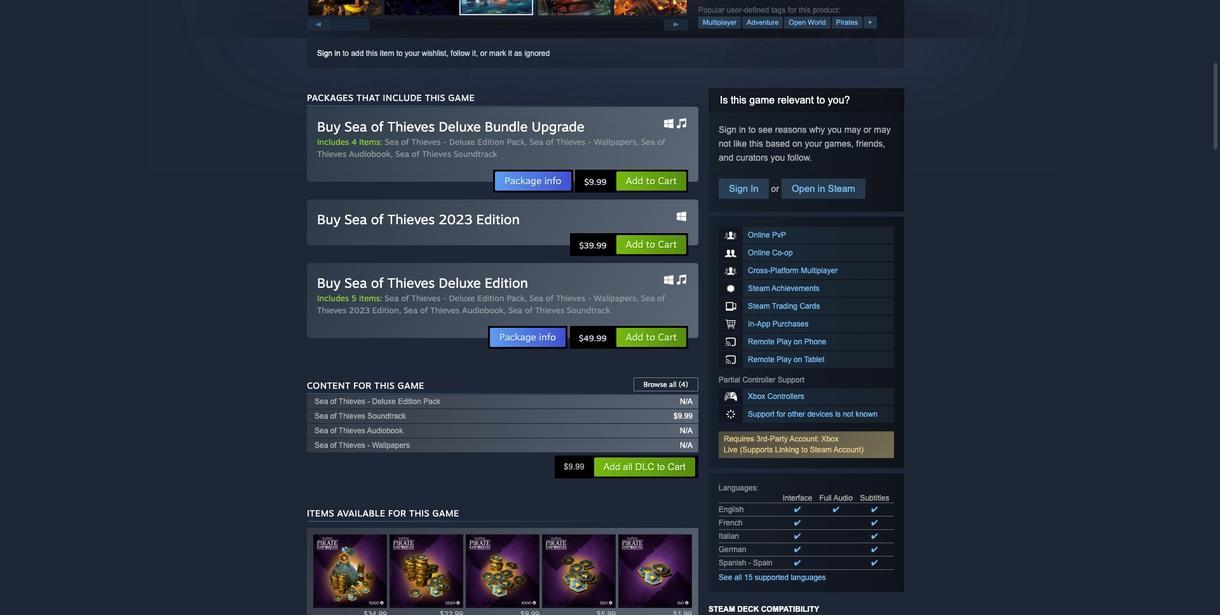 Task type: locate. For each thing, give the bounding box(es) containing it.
edition inside sea of thieves - deluxe edition pack, sea of thieves - wallpapers, sea of thieves audiobook, sea of thieves soundtrack
[[478, 137, 505, 147]]

sign inside sign in to see reasons why you may or may not like this based on your games, friends, and curators you follow.
[[719, 125, 737, 135]]

2 horizontal spatial in
[[818, 183, 826, 194]]

package info link down sea of thieves - deluxe edition pack, sea of thieves - wallpapers, sea of thieves audiobook, sea of thieves soundtrack
[[495, 171, 572, 191]]

audio
[[834, 494, 853, 503]]

2 items: from the top
[[359, 293, 383, 303]]

0 vertical spatial or
[[481, 49, 487, 58]]

2 includes from the top
[[317, 293, 349, 303]]

support down xbox
[[748, 410, 775, 419]]

in down sign in to see reasons why you may or may not like this based on your games, friends, and curators you follow.
[[818, 183, 826, 194]]

subtitles
[[861, 494, 890, 503]]

not up and
[[719, 139, 732, 149]]

in inside sign in to see reasons why you may or may not like this based on your games, friends, and curators you follow.
[[740, 125, 746, 135]]

pack,
[[507, 137, 527, 147], [507, 293, 527, 303]]

requires
[[724, 435, 755, 444]]

on up follow.
[[793, 139, 803, 149]]

you up games,
[[828, 125, 842, 135]]

app
[[757, 320, 771, 329]]

2 horizontal spatial all
[[735, 574, 743, 583]]

dlc
[[636, 462, 655, 472]]

includes left 4
[[317, 137, 349, 147]]

steam for trading
[[748, 302, 771, 311]]

1 horizontal spatial 2023
[[439, 211, 473, 228]]

2 horizontal spatial for
[[788, 6, 797, 15]]

deluxe up sea of thieves - deluxe edition pack, sea of thieves - wallpapers, sea of thieves audiobook, sea of thieves soundtrack
[[439, 118, 481, 135]]

steam left "deck"
[[709, 605, 736, 614]]

1 vertical spatial package info link
[[490, 328, 567, 348]]

audiobook
[[367, 427, 403, 436]]

1 vertical spatial n/a
[[680, 427, 693, 436]]

add for second add to cart link from the bottom
[[626, 238, 644, 251]]

1 vertical spatial items:
[[359, 293, 383, 303]]

4
[[352, 137, 357, 147]]

sea of thieves audiobook
[[315, 427, 403, 436]]

this
[[375, 380, 395, 391]]

sign left in
[[729, 183, 749, 194]]

n/a for wallpapers
[[680, 441, 693, 450]]

0 vertical spatial info
[[545, 175, 562, 187]]

1 horizontal spatial available
[[484, 571, 522, 582]]

online
[[748, 231, 771, 240], [748, 249, 771, 258]]

achievements
[[772, 284, 820, 293]]

0 vertical spatial play
[[777, 338, 792, 347]]

1 horizontal spatial you
[[828, 125, 842, 135]]

on for tablet
[[794, 355, 803, 364]]

1 vertical spatial wallpapers,
[[594, 293, 639, 303]]

you down based
[[771, 153, 786, 163]]

is
[[836, 410, 841, 419]]

soundtrack up audiobook
[[368, 412, 406, 421]]

play down remote play on phone
[[777, 355, 792, 364]]

add to cart for buy sea of thieves deluxe bundle upgrade
[[626, 175, 677, 187]]

buy sea of thieves deluxe edition
[[317, 275, 528, 291]]

sign for sign in to add this item to your wishlist, follow it, or mark it as ignored
[[317, 49, 333, 58]]

open left world
[[789, 18, 807, 26]]

1 vertical spatial buy
[[317, 211, 341, 228]]

sign in link
[[317, 49, 341, 58]]

remote play on phone link
[[719, 334, 895, 350]]

0 horizontal spatial audiobook,
[[349, 149, 393, 159]]

0 vertical spatial sign
[[317, 49, 333, 58]]

cart for $39.99
[[659, 238, 677, 251]]

0 vertical spatial package
[[505, 175, 542, 187]]

1 vertical spatial pack,
[[507, 293, 527, 303]]

play up the remote play on tablet
[[777, 338, 792, 347]]

package info link
[[495, 171, 572, 191], [490, 328, 567, 348]]

support for other devices is not known
[[748, 410, 878, 419]]

0 vertical spatial add to cart link
[[616, 171, 687, 191]]

0 vertical spatial in
[[335, 49, 341, 58]]

not right is at the right bottom of the page
[[843, 410, 854, 419]]

2 horizontal spatial soundtrack
[[567, 305, 611, 315]]

cart for $9.99
[[659, 175, 677, 187]]

1 online from the top
[[748, 231, 771, 240]]

remote for remote play on tablet
[[748, 355, 775, 364]]

edition inside sea of thieves - deluxe edition pack, sea of thieves - wallpapers, sea of thieves 2023 edition, sea of thieves audiobook, sea of thieves soundtrack
[[478, 293, 505, 303]]

or up the friends,
[[864, 125, 872, 135]]

2 horizontal spatial or
[[864, 125, 872, 135]]

audiobook, inside sea of thieves - deluxe edition pack, sea of thieves - wallpapers, sea of thieves 2023 edition, sea of thieves audiobook, sea of thieves soundtrack
[[462, 305, 506, 315]]

open
[[789, 18, 807, 26], [792, 183, 816, 194]]

✔
[[795, 506, 801, 514], [833, 506, 840, 514], [872, 506, 879, 514], [795, 519, 801, 528], [872, 519, 879, 528], [795, 532, 801, 541], [872, 532, 879, 541], [795, 546, 801, 555], [872, 546, 879, 555], [795, 559, 801, 568], [872, 559, 879, 568]]

2 vertical spatial for
[[388, 508, 407, 519]]

sign left the add
[[317, 49, 333, 58]]

remote down app
[[748, 338, 775, 347]]

1 horizontal spatial all
[[670, 380, 677, 389]]

-
[[443, 137, 447, 147], [588, 137, 592, 147], [443, 293, 447, 303], [588, 293, 592, 303], [368, 397, 370, 406], [368, 441, 370, 450], [749, 559, 751, 568]]

includes for buy sea of thieves deluxe bundle upgrade
[[317, 137, 349, 147]]

edition for sea of thieves - deluxe edition pack, sea of thieves - wallpapers, sea of thieves audiobook, sea of thieves soundtrack
[[478, 137, 505, 147]]

partial controller support
[[719, 376, 805, 385]]

2 pack, from the top
[[507, 293, 527, 303]]

package down sea of thieves - deluxe edition pack, sea of thieves - wallpapers, sea of thieves audiobook, sea of thieves soundtrack
[[505, 175, 542, 187]]

0 vertical spatial multiplayer
[[703, 18, 737, 26]]

edition for buy sea of thieves deluxe edition
[[485, 275, 528, 291]]

1 items: from the top
[[359, 137, 383, 147]]

0 vertical spatial support
[[778, 376, 805, 385]]

sea of thieves soundtrack
[[315, 412, 406, 421]]

package down sea of thieves - deluxe edition pack, sea of thieves - wallpapers, sea of thieves 2023 edition, sea of thieves audiobook, sea of thieves soundtrack
[[500, 331, 537, 343]]

2 play from the top
[[777, 355, 792, 364]]

relevant
[[778, 95, 814, 106]]

or right it,
[[481, 49, 487, 58]]

pack, inside sea of thieves - deluxe edition pack, sea of thieves - wallpapers, sea of thieves audiobook, sea of thieves soundtrack
[[507, 137, 527, 147]]

in up the like
[[740, 125, 746, 135]]

your down why
[[805, 139, 823, 149]]

2 vertical spatial on
[[794, 355, 803, 364]]

info down 'upgrade'
[[545, 175, 562, 187]]

in for sign in to add this item to your wishlist, follow it, or mark it as ignored
[[335, 49, 341, 58]]

this inside sign in to see reasons why you may or may not like this based on your games, friends, and curators you follow.
[[750, 139, 764, 149]]

1 horizontal spatial not
[[843, 410, 854, 419]]

all for add
[[624, 462, 633, 472]]

world
[[808, 18, 827, 26]]

steam down cross-
[[748, 284, 771, 293]]

0 horizontal spatial multiplayer
[[703, 18, 737, 26]]

cross-platform multiplayer
[[748, 266, 838, 275]]

1 horizontal spatial audiobook,
[[462, 305, 506, 315]]

0 vertical spatial n/a
[[680, 397, 693, 406]]

online for online co-op
[[748, 249, 771, 258]]

you
[[828, 125, 842, 135], [771, 153, 786, 163]]

browse all (4)
[[644, 380, 689, 389]]

steam
[[828, 183, 856, 194], [748, 284, 771, 293], [748, 302, 771, 311], [810, 446, 832, 455], [709, 605, 736, 614]]

steam up app
[[748, 302, 771, 311]]

package info down sea of thieves - deluxe edition pack, sea of thieves - wallpapers, sea of thieves 2023 edition, sea of thieves audiobook, sea of thieves soundtrack
[[500, 331, 557, 343]]

popular
[[699, 6, 725, 15]]

1 add to cart link from the top
[[616, 171, 687, 191]]

1 vertical spatial you
[[771, 153, 786, 163]]

co-
[[773, 249, 785, 258]]

0 vertical spatial package info
[[505, 175, 562, 187]]

sea of thieves - deluxe edition pack, sea of thieves - wallpapers, sea of thieves 2023 edition, sea of thieves audiobook, sea of thieves soundtrack
[[317, 293, 666, 315]]

1 vertical spatial sign
[[719, 125, 737, 135]]

on inside remote play on tablet link
[[794, 355, 803, 364]]

available for shop
[[484, 571, 522, 582]]

sea of thieves - wallpapers
[[315, 441, 410, 450]]

0 vertical spatial all
[[670, 380, 677, 389]]

steam down account: xbox
[[810, 446, 832, 455]]

1 vertical spatial add to cart
[[626, 238, 677, 251]]

requires 3rd-party account: xbox live (supports linking to steam account)
[[724, 435, 864, 455]]

all left (4)
[[670, 380, 677, 389]]

1 horizontal spatial soundtrack
[[454, 149, 498, 159]]

1 play from the top
[[777, 338, 792, 347]]

buy for buy sea of thieves deluxe bundle upgrade
[[317, 118, 341, 135]]

pvp
[[773, 231, 787, 240]]

see all 15 supported languages
[[719, 574, 827, 583]]

0 horizontal spatial you
[[771, 153, 786, 163]]

0 horizontal spatial 2023
[[349, 305, 370, 315]]

sign up the like
[[719, 125, 737, 135]]

may up games,
[[845, 125, 862, 135]]

2 online from the top
[[748, 249, 771, 258]]

1 vertical spatial audiobook,
[[462, 305, 506, 315]]

2 vertical spatial buy
[[317, 275, 341, 291]]

0 vertical spatial available
[[337, 508, 386, 519]]

0 vertical spatial wallpapers,
[[594, 137, 639, 147]]

info left $49.99
[[539, 331, 557, 343]]

on left phone
[[794, 338, 803, 347]]

1 vertical spatial multiplayer
[[801, 266, 838, 275]]

steam achievements link
[[719, 280, 895, 297]]

your left "wishlist," in the left top of the page
[[405, 49, 420, 58]]

package info down sea of thieves - deluxe edition pack, sea of thieves - wallpapers, sea of thieves audiobook, sea of thieves soundtrack
[[505, 175, 562, 187]]

1 vertical spatial play
[[777, 355, 792, 364]]

1 vertical spatial includes
[[317, 293, 349, 303]]

upgrade
[[532, 118, 585, 135]]

op
[[785, 249, 793, 258]]

buy sea of thieves 2023 edition
[[317, 211, 520, 228]]

adventure
[[747, 18, 779, 26]]

0 vertical spatial open
[[789, 18, 807, 26]]

follow.
[[788, 153, 813, 163]]

add to cart link
[[616, 171, 687, 191], [616, 235, 687, 255], [616, 328, 687, 348]]

pack, inside sea of thieves - deluxe edition pack, sea of thieves - wallpapers, sea of thieves 2023 edition, sea of thieves audiobook, sea of thieves soundtrack
[[507, 293, 527, 303]]

1 vertical spatial add to cart link
[[616, 235, 687, 255]]

2 vertical spatial n/a
[[680, 441, 693, 450]]

this
[[799, 6, 811, 15], [366, 49, 378, 58], [425, 92, 446, 103], [731, 95, 747, 106], [750, 139, 764, 149], [409, 508, 430, 519]]

1 vertical spatial package
[[500, 331, 537, 343]]

0 vertical spatial $9.99
[[585, 177, 607, 187]]

1 vertical spatial $9.99
[[674, 412, 693, 421]]

add to cart for buy sea of thieves deluxe edition
[[626, 331, 677, 343]]

available right items
[[337, 508, 386, 519]]

1 vertical spatial soundtrack
[[567, 305, 611, 315]]

1 vertical spatial in
[[740, 125, 746, 135]]

open world link
[[785, 17, 831, 29]]

you?
[[829, 95, 851, 106]]

add for add to cart link corresponding to buy sea of thieves deluxe edition
[[626, 331, 644, 343]]

1 vertical spatial all
[[624, 462, 633, 472]]

soundtrack up $49.99
[[567, 305, 611, 315]]

info for bundle
[[545, 175, 562, 187]]

0 vertical spatial audiobook,
[[349, 149, 393, 159]]

multiplayer link
[[699, 17, 742, 29]]

in left the add
[[335, 49, 341, 58]]

add to cart link for buy sea of thieves deluxe edition
[[616, 328, 687, 348]]

2 may from the left
[[875, 125, 891, 135]]

3 buy from the top
[[317, 275, 341, 291]]

item
[[380, 49, 395, 58]]

2 vertical spatial all
[[735, 574, 743, 583]]

+
[[869, 18, 873, 26]]

thieves
[[388, 118, 435, 135], [412, 137, 441, 147], [556, 137, 586, 147], [317, 149, 347, 159], [422, 149, 452, 159], [388, 211, 435, 228], [388, 275, 435, 291], [412, 293, 441, 303], [556, 293, 586, 303], [317, 305, 347, 315], [431, 305, 460, 315], [535, 305, 565, 315], [339, 397, 366, 406], [339, 412, 366, 421], [339, 427, 366, 436], [339, 441, 366, 450]]

deluxe down buy sea of thieves deluxe edition
[[449, 293, 475, 303]]

1 horizontal spatial support
[[778, 376, 805, 385]]

wallpapers,
[[594, 137, 639, 147], [594, 293, 639, 303]]

2 vertical spatial in
[[818, 183, 826, 194]]

0 vertical spatial on
[[793, 139, 803, 149]]

0 horizontal spatial soundtrack
[[368, 412, 406, 421]]

1 vertical spatial remote
[[748, 355, 775, 364]]

0 horizontal spatial in
[[335, 49, 341, 58]]

n/a for deluxe
[[680, 397, 693, 406]]

items: right 5
[[359, 293, 383, 303]]

1 vertical spatial online
[[748, 249, 771, 258]]

1 vertical spatial 2023
[[349, 305, 370, 315]]

0 vertical spatial pack,
[[507, 137, 527, 147]]

deluxe inside sea of thieves - deluxe edition pack, sea of thieves - wallpapers, sea of thieves 2023 edition, sea of thieves audiobook, sea of thieves soundtrack
[[449, 293, 475, 303]]

2 n/a from the top
[[680, 427, 693, 436]]

wallpapers, inside sea of thieves - deluxe edition pack, sea of thieves - wallpapers, sea of thieves audiobook, sea of thieves soundtrack
[[594, 137, 639, 147]]

wishlist,
[[422, 49, 449, 58]]

all left dlc
[[624, 462, 633, 472]]

wallpapers
[[372, 441, 410, 450]]

0 vertical spatial remote
[[748, 338, 775, 347]]

0 vertical spatial you
[[828, 125, 842, 135]]

or right in
[[769, 184, 782, 194]]

languages
[[719, 484, 757, 493]]

defined
[[745, 6, 770, 15]]

0 horizontal spatial may
[[845, 125, 862, 135]]

account: xbox
[[790, 435, 839, 444]]

1 vertical spatial on
[[794, 338, 803, 347]]

0 horizontal spatial for
[[388, 508, 407, 519]]

remote
[[748, 338, 775, 347], [748, 355, 775, 364]]

items:
[[359, 137, 383, 147], [359, 293, 383, 303]]

deluxe down buy sea of thieves deluxe bundle upgrade
[[449, 137, 476, 147]]

or
[[481, 49, 487, 58], [864, 125, 872, 135], [769, 184, 782, 194]]

deluxe for buy sea of thieves deluxe bundle upgrade
[[439, 118, 481, 135]]

support up controllers
[[778, 376, 805, 385]]

soundtrack down buy sea of thieves deluxe bundle upgrade
[[454, 149, 498, 159]]

popular user-defined tags for this product:
[[699, 6, 841, 15]]

to inside requires 3rd-party account: xbox live (supports linking to steam account)
[[802, 446, 808, 455]]

1 n/a from the top
[[680, 397, 693, 406]]

0 vertical spatial includes
[[317, 137, 349, 147]]

1 pack, from the top
[[507, 137, 527, 147]]

2 buy from the top
[[317, 211, 341, 228]]

1 vertical spatial available
[[484, 571, 522, 582]]

0 horizontal spatial support
[[748, 410, 775, 419]]

on inside the remote play on phone link
[[794, 338, 803, 347]]

remote up the 'partial controller support'
[[748, 355, 775, 364]]

online up cross-
[[748, 249, 771, 258]]

multiplayer up the steam achievements link
[[801, 266, 838, 275]]

deluxe up sea of thieves - deluxe edition pack, sea of thieves - wallpapers, sea of thieves 2023 edition, sea of thieves audiobook, sea of thieves soundtrack
[[439, 275, 481, 291]]

multiplayer down popular
[[703, 18, 737, 26]]

sign for sign in
[[729, 183, 749, 194]]

1 vertical spatial package info
[[500, 331, 557, 343]]

not
[[719, 139, 732, 149], [843, 410, 854, 419]]

in for open in steam
[[818, 183, 826, 194]]

audiobook, inside sea of thieves - deluxe edition pack, sea of thieves - wallpapers, sea of thieves audiobook, sea of thieves soundtrack
[[349, 149, 393, 159]]

1 add to cart from the top
[[626, 175, 677, 187]]

1 horizontal spatial may
[[875, 125, 891, 135]]

2 vertical spatial $9.99
[[564, 462, 585, 472]]

it
[[509, 49, 512, 58]]

all for see
[[735, 574, 743, 583]]

support
[[778, 376, 805, 385], [748, 410, 775, 419]]

0 horizontal spatial not
[[719, 139, 732, 149]]

1 includes from the top
[[317, 137, 349, 147]]

1 horizontal spatial in
[[740, 125, 746, 135]]

buy
[[317, 118, 341, 135], [317, 211, 341, 228], [317, 275, 341, 291]]

2 vertical spatial add to cart
[[626, 331, 677, 343]]

items: right 4
[[359, 137, 383, 147]]

1 horizontal spatial or
[[769, 184, 782, 194]]

1 wallpapers, from the top
[[594, 137, 639, 147]]

package info for edition
[[500, 331, 557, 343]]

2 vertical spatial sign
[[729, 183, 749, 194]]

deluxe for sea of thieves - deluxe edition pack, sea of thieves - wallpapers, sea of thieves 2023 edition, sea of thieves audiobook, sea of thieves soundtrack
[[449, 293, 475, 303]]

italian
[[719, 532, 740, 541]]

includes left 5
[[317, 293, 349, 303]]

1 vertical spatial or
[[864, 125, 872, 135]]

deluxe inside sea of thieves - deluxe edition pack, sea of thieves - wallpapers, sea of thieves audiobook, sea of thieves soundtrack
[[449, 137, 476, 147]]

3 n/a from the top
[[680, 441, 693, 450]]

see all 15 supported languages link
[[719, 574, 827, 583]]

online left 'pvp'
[[748, 231, 771, 240]]

0 vertical spatial buy
[[317, 118, 341, 135]]

may up the friends,
[[875, 125, 891, 135]]

open world
[[789, 18, 827, 26]]

2 wallpapers, from the top
[[594, 293, 639, 303]]

1 may from the left
[[845, 125, 862, 135]]

1 buy from the top
[[317, 118, 341, 135]]

1 vertical spatial not
[[843, 410, 854, 419]]

known
[[856, 410, 878, 419]]

xbox
[[748, 392, 766, 401]]

all left the 15 on the right
[[735, 574, 743, 583]]

to inside add all dlc to cart link
[[658, 462, 665, 472]]

1 horizontal spatial your
[[805, 139, 823, 149]]

languages
[[791, 574, 827, 583]]

support for other devices is not known link
[[719, 406, 895, 423]]

3 add to cart link from the top
[[616, 328, 687, 348]]

pack, for edition
[[507, 293, 527, 303]]

other
[[788, 410, 806, 419]]

your
[[405, 49, 420, 58], [805, 139, 823, 149]]

1 vertical spatial info
[[539, 331, 557, 343]]

0 vertical spatial add to cart
[[626, 175, 677, 187]]

all for browse
[[670, 380, 677, 389]]

or inside sign in to see reasons why you may or may not like this based on your games, friends, and curators you follow.
[[864, 125, 872, 135]]

2 vertical spatial add to cart link
[[616, 328, 687, 348]]

0 vertical spatial for
[[788, 6, 797, 15]]

available right shop
[[484, 571, 522, 582]]

package info link down sea of thieves - deluxe edition pack, sea of thieves - wallpapers, sea of thieves 2023 edition, sea of thieves audiobook, sea of thieves soundtrack
[[490, 328, 567, 348]]

0 vertical spatial not
[[719, 139, 732, 149]]

3 add to cart from the top
[[626, 331, 677, 343]]

open down follow.
[[792, 183, 816, 194]]

1 vertical spatial open
[[792, 183, 816, 194]]

linking
[[776, 446, 800, 455]]

deluxe down this
[[372, 397, 396, 406]]

cards
[[800, 302, 821, 311]]

0 vertical spatial items:
[[359, 137, 383, 147]]

soundtrack
[[454, 149, 498, 159], [567, 305, 611, 315], [368, 412, 406, 421]]

includes
[[317, 137, 349, 147], [317, 293, 349, 303]]

xbox controllers
[[748, 392, 805, 401]]

for
[[788, 6, 797, 15], [777, 410, 786, 419], [388, 508, 407, 519]]

2 remote from the top
[[748, 355, 775, 364]]

wallpapers, inside sea of thieves - deluxe edition pack, sea of thieves - wallpapers, sea of thieves 2023 edition, sea of thieves audiobook, sea of thieves soundtrack
[[594, 293, 639, 303]]

0 vertical spatial package info link
[[495, 171, 572, 191]]

edition
[[478, 137, 505, 147], [477, 211, 520, 228], [485, 275, 528, 291], [478, 293, 505, 303], [398, 397, 422, 406]]

on left "tablet"
[[794, 355, 803, 364]]

0 horizontal spatial available
[[337, 508, 386, 519]]

1 remote from the top
[[748, 338, 775, 347]]



Task type: describe. For each thing, give the bounding box(es) containing it.
package for bundle
[[505, 175, 542, 187]]

interface
[[783, 494, 813, 503]]

package info for bundle
[[505, 175, 562, 187]]

wallpapers, for buy sea of thieves deluxe bundle upgrade
[[594, 137, 639, 147]]

follow
[[451, 49, 470, 58]]

$39.99
[[580, 240, 607, 251]]

spanish - spain
[[719, 559, 773, 568]]

soundtrack inside sea of thieves - deluxe edition pack, sea of thieves - wallpapers, sea of thieves 2023 edition, sea of thieves audiobook, sea of thieves soundtrack
[[567, 305, 611, 315]]

edition for sea of thieves - deluxe edition pack
[[398, 397, 422, 406]]

spanish
[[719, 559, 747, 568]]

5
[[352, 293, 357, 303]]

game
[[398, 380, 425, 391]]

in-app purchases
[[748, 320, 809, 329]]

like
[[734, 139, 747, 149]]

your inside sign in to see reasons why you may or may not like this based on your games, friends, and curators you follow.
[[805, 139, 823, 149]]

in for sign in to see reasons why you may or may not like this based on your games, friends, and curators you follow.
[[740, 125, 746, 135]]

controller
[[743, 376, 776, 385]]

adventure link
[[743, 17, 784, 29]]

shop available items
[[459, 571, 547, 582]]

compatibility
[[762, 605, 820, 614]]

game for items available for this game
[[433, 508, 459, 519]]

remote play on tablet
[[748, 355, 825, 364]]

play for tablet
[[777, 355, 792, 364]]

devices
[[808, 410, 834, 419]]

available for items
[[337, 508, 386, 519]]

online co-op
[[748, 249, 793, 258]]

remote play on phone
[[748, 338, 827, 347]]

remote play on tablet link
[[719, 352, 895, 368]]

:
[[757, 484, 759, 493]]

steam down games,
[[828, 183, 856, 194]]

online pvp
[[748, 231, 787, 240]]

buy for buy sea of thieves 2023 edition
[[317, 211, 341, 228]]

2 vertical spatial or
[[769, 184, 782, 194]]

$49.99
[[579, 333, 607, 343]]

on for phone
[[794, 338, 803, 347]]

steam for deck
[[709, 605, 736, 614]]

games,
[[825, 139, 854, 149]]

sign in to add this item to your wishlist, follow it, or mark it as ignored
[[317, 49, 550, 58]]

add to cart link for buy sea of thieves deluxe bundle upgrade
[[616, 171, 687, 191]]

steam achievements
[[748, 284, 820, 293]]

$9.99 for add all dlc to cart
[[564, 462, 585, 472]]

game for packages that include this game
[[449, 92, 475, 103]]

buy for buy sea of thieves deluxe edition
[[317, 275, 341, 291]]

french
[[719, 519, 743, 528]]

pirates link
[[832, 17, 863, 29]]

wallpapers, for buy sea of thieves deluxe edition
[[594, 293, 639, 303]]

open for open in steam
[[792, 183, 816, 194]]

it,
[[473, 49, 479, 58]]

and
[[719, 153, 734, 163]]

pack, for bundle
[[507, 137, 527, 147]]

xbox controllers link
[[719, 389, 895, 405]]

as
[[515, 49, 523, 58]]

0 vertical spatial 2023
[[439, 211, 473, 228]]

phone
[[805, 338, 827, 347]]

based
[[766, 139, 791, 149]]

online for online pvp
[[748, 231, 771, 240]]

add for buy sea of thieves deluxe bundle upgrade's add to cart link
[[626, 175, 644, 187]]

steam inside requires 3rd-party account: xbox live (supports linking to steam account)
[[810, 446, 832, 455]]

languages :
[[719, 484, 759, 493]]

package for edition
[[500, 331, 537, 343]]

deluxe for buy sea of thieves deluxe edition
[[439, 275, 481, 291]]

cart for $49.99
[[659, 331, 677, 343]]

includes 4 items:
[[317, 137, 383, 147]]

soundtrack inside sea of thieves - deluxe edition pack, sea of thieves - wallpapers, sea of thieves audiobook, sea of thieves soundtrack
[[454, 149, 498, 159]]

see
[[759, 125, 773, 135]]

steam for achievements
[[748, 284, 771, 293]]

1 horizontal spatial multiplayer
[[801, 266, 838, 275]]

open in steam link
[[782, 179, 866, 199]]

user-
[[727, 6, 745, 15]]

on inside sign in to see reasons why you may or may not like this based on your games, friends, and curators you follow.
[[793, 139, 803, 149]]

3rd-
[[757, 435, 771, 444]]

reasons
[[776, 125, 807, 135]]

not inside sign in to see reasons why you may or may not like this based on your games, friends, and curators you follow.
[[719, 139, 732, 149]]

in-
[[748, 320, 757, 329]]

shop
[[459, 571, 481, 582]]

$9.99 for add to cart
[[585, 177, 607, 187]]

full
[[820, 494, 832, 503]]

english
[[719, 506, 744, 514]]

open for open world
[[789, 18, 807, 26]]

package info link for bundle
[[495, 171, 572, 191]]

edition,
[[372, 305, 402, 315]]

cross-
[[748, 266, 771, 275]]

online pvp link
[[719, 227, 895, 244]]

0 vertical spatial your
[[405, 49, 420, 58]]

includes for buy sea of thieves deluxe edition
[[317, 293, 349, 303]]

content for this game
[[307, 380, 425, 391]]

play for phone
[[777, 338, 792, 347]]

info for edition
[[539, 331, 557, 343]]

includes 5 items:
[[317, 293, 383, 303]]

2 vertical spatial soundtrack
[[368, 412, 406, 421]]

sign in to see reasons why you may or may not like this based on your games, friends, and curators you follow.
[[719, 125, 891, 163]]

deluxe for sea of thieves - deluxe edition pack, sea of thieves - wallpapers, sea of thieves audiobook, sea of thieves soundtrack
[[449, 137, 476, 147]]

trading
[[773, 302, 798, 311]]

sign for sign in to see reasons why you may or may not like this based on your games, friends, and curators you follow.
[[719, 125, 737, 135]]

add all dlc to cart
[[604, 462, 686, 472]]

sea of thieves - deluxe edition pack
[[315, 397, 441, 406]]

for
[[354, 380, 372, 391]]

add
[[351, 49, 364, 58]]

tags
[[772, 6, 786, 15]]

edition for sea of thieves - deluxe edition pack, sea of thieves - wallpapers, sea of thieves 2023 edition, sea of thieves audiobook, sea of thieves soundtrack
[[478, 293, 505, 303]]

party
[[771, 435, 788, 444]]

items
[[524, 571, 547, 582]]

0 horizontal spatial or
[[481, 49, 487, 58]]

friends,
[[857, 139, 886, 149]]

15
[[745, 574, 753, 583]]

pirates
[[837, 18, 859, 26]]

ignored
[[525, 49, 550, 58]]

remote for remote play on phone
[[748, 338, 775, 347]]

edition for buy sea of thieves 2023 edition
[[477, 211, 520, 228]]

packages that include this game
[[307, 92, 475, 103]]

german
[[719, 546, 747, 555]]

package info link for edition
[[490, 328, 567, 348]]

deluxe for sea of thieves - deluxe edition pack
[[372, 397, 396, 406]]

1 vertical spatial support
[[748, 410, 775, 419]]

is this game relevant to you?
[[721, 95, 851, 106]]

steam deck compatibility
[[709, 605, 820, 614]]

in-app purchases link
[[719, 316, 895, 333]]

see
[[719, 574, 733, 583]]

steam trading cards link
[[719, 298, 895, 315]]

items
[[307, 508, 334, 519]]

to inside sign in to see reasons why you may or may not like this based on your games, friends, and curators you follow.
[[749, 125, 756, 135]]

not inside support for other devices is not known link
[[843, 410, 854, 419]]

account)
[[834, 446, 864, 455]]

content
[[307, 380, 351, 391]]

1 horizontal spatial for
[[777, 410, 786, 419]]

2 add to cart link from the top
[[616, 235, 687, 255]]

items: for buy sea of thieves deluxe bundle upgrade
[[359, 137, 383, 147]]

2023 inside sea of thieves - deluxe edition pack, sea of thieves - wallpapers, sea of thieves 2023 edition, sea of thieves audiobook, sea of thieves soundtrack
[[349, 305, 370, 315]]

that
[[357, 92, 380, 103]]

add for add all dlc to cart link
[[604, 462, 621, 472]]

browse
[[644, 380, 668, 389]]

sea of thieves - deluxe edition pack, sea of thieves - wallpapers, sea of thieves audiobook, sea of thieves soundtrack
[[317, 137, 666, 159]]

items: for buy sea of thieves deluxe edition
[[359, 293, 383, 303]]

cross-platform multiplayer link
[[719, 263, 895, 279]]

mark
[[490, 49, 506, 58]]

items available for this game
[[307, 508, 459, 519]]

sign in
[[729, 183, 759, 194]]

2 add to cart from the top
[[626, 238, 677, 251]]



Task type: vqa. For each thing, say whether or not it's contained in the screenshot.
devices
yes



